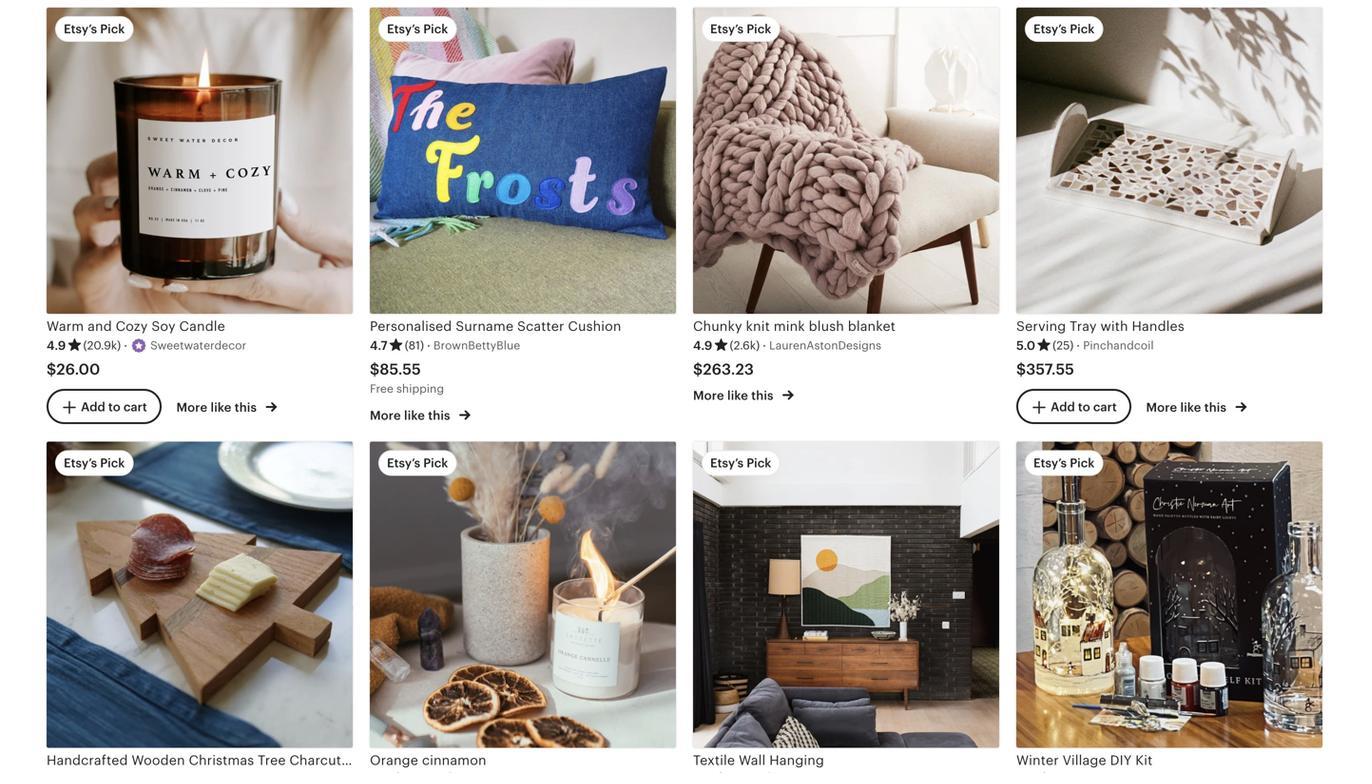 Task type: locate. For each thing, give the bounding box(es) containing it.
etsy's
[[64, 22, 97, 36], [387, 22, 421, 36], [711, 22, 744, 36], [1034, 22, 1068, 36], [64, 456, 97, 470], [387, 456, 421, 470], [711, 456, 744, 470], [1034, 456, 1068, 470]]

more like this down "263.23"
[[694, 389, 777, 403]]

more like this link down "263.23"
[[694, 385, 794, 404]]

hanging
[[770, 753, 825, 768]]

cart for $ 357.55
[[1094, 400, 1118, 414]]

$ for 85.55
[[370, 361, 380, 378]]

· right (25)
[[1077, 339, 1081, 353]]

$ up free on the left of page
[[370, 361, 380, 378]]

more for more like this link below handles
[[1147, 401, 1178, 415]]

1 add from the left
[[81, 400, 105, 414]]

pick for warm
[[100, 22, 125, 36]]

tree
[[258, 753, 286, 768]]

textile wall hanging - mountain landscape tapestry - fabric wall hanging - modern cabin decor - statement wall art - living room wall art image
[[694, 442, 1000, 748]]

more
[[694, 389, 725, 403], [176, 401, 208, 415], [1147, 401, 1178, 415], [370, 408, 401, 423]]

4.9 down chunky
[[694, 339, 713, 353]]

1 horizontal spatial to
[[1079, 400, 1091, 414]]

etsy's pick for serving
[[1034, 22, 1095, 36]]

pick for chunky
[[747, 22, 772, 36]]

pick
[[100, 22, 125, 36], [424, 22, 448, 36], [747, 22, 772, 36], [1070, 22, 1095, 36], [100, 456, 125, 470], [424, 456, 448, 470], [747, 456, 772, 470], [1070, 456, 1095, 470]]

more like this down the "sweetwaterdecor"
[[176, 401, 260, 415]]

2 to from the left
[[1079, 400, 1091, 414]]

like down "263.23"
[[728, 389, 749, 403]]

soy
[[152, 319, 176, 334]]

add to cart button down 357.55
[[1017, 389, 1132, 425]]

add down 357.55
[[1051, 400, 1076, 414]]

$ inside $ 85.55 free shipping
[[370, 361, 380, 378]]

1 add to cart button from the left
[[47, 389, 162, 425]]

more like this link down handles
[[1147, 397, 1248, 417]]

more like this link down the "sweetwaterdecor"
[[176, 397, 277, 417]]

1 $ from the left
[[47, 361, 56, 378]]

blush
[[809, 319, 845, 334]]

more down the "sweetwaterdecor"
[[176, 401, 208, 415]]

free
[[370, 382, 394, 395]]

1 horizontal spatial add to cart
[[1051, 400, 1118, 414]]

·
[[124, 339, 128, 353], [427, 339, 431, 353], [763, 339, 767, 353], [1077, 339, 1081, 353]]

0 horizontal spatial add to cart
[[81, 400, 147, 414]]

$ down the 5.0
[[1017, 361, 1027, 378]]

more like this link down shipping
[[370, 405, 471, 424]]

1 add to cart from the left
[[81, 400, 147, 414]]

add to cart for 26.00
[[81, 400, 147, 414]]

orange
[[370, 753, 419, 768]]

etsy's for chunky
[[711, 22, 744, 36]]

2 add to cart from the left
[[1051, 400, 1118, 414]]

1 horizontal spatial add to cart button
[[1017, 389, 1132, 425]]

2 add to cart button from the left
[[1017, 389, 1132, 425]]

0 horizontal spatial add to cart button
[[47, 389, 162, 425]]

more like this for more like this link below handles
[[1147, 401, 1230, 415]]

· brownbettyblue
[[427, 339, 521, 353]]

etsy's for winter
[[1034, 456, 1068, 470]]

(81)
[[405, 339, 424, 352]]

4.9 down warm
[[47, 339, 66, 353]]

more down the pinchandcoil
[[1147, 401, 1178, 415]]

· down the cozy
[[124, 339, 128, 353]]

$ down chunky
[[694, 361, 703, 378]]

add to cart
[[81, 400, 147, 414], [1051, 400, 1118, 414]]

winter
[[1017, 753, 1060, 768]]

1 to from the left
[[108, 400, 121, 414]]

add to cart down 26.00
[[81, 400, 147, 414]]

like down shipping
[[404, 408, 425, 423]]

· right (2.6k)
[[763, 339, 767, 353]]

· laurenastondesigns
[[763, 339, 882, 353]]

serving
[[1017, 319, 1067, 334]]

1 · from the left
[[124, 339, 128, 353]]

· for 263.23
[[763, 339, 767, 353]]

etsy's pick for warm
[[64, 22, 125, 36]]

sweetwaterdecor
[[150, 339, 247, 352]]

board
[[370, 753, 408, 768]]

more for more like this link below the "sweetwaterdecor"
[[176, 401, 208, 415]]

1 horizontal spatial add
[[1051, 400, 1076, 414]]

etsy's for personalised
[[387, 22, 421, 36]]

warm
[[47, 319, 84, 334]]

etsy's pick for winter
[[1034, 456, 1095, 470]]

add to cart button down 26.00
[[47, 389, 162, 425]]

like down handles
[[1181, 401, 1202, 415]]

0 horizontal spatial to
[[108, 400, 121, 414]]

$
[[47, 361, 56, 378], [370, 361, 380, 378], [694, 361, 703, 378], [1017, 361, 1027, 378]]

4.9
[[47, 339, 66, 353], [694, 339, 713, 353]]

· pinchandcoil
[[1077, 339, 1155, 353]]

4 · from the left
[[1077, 339, 1081, 353]]

more like this for more like this link below the "sweetwaterdecor"
[[176, 401, 260, 415]]

$ for 263.23
[[694, 361, 703, 378]]

add
[[81, 400, 105, 414], [1051, 400, 1076, 414]]

2 · from the left
[[427, 339, 431, 353]]

more down free on the left of page
[[370, 408, 401, 423]]

2 $ from the left
[[370, 361, 380, 378]]

add to cart button
[[47, 389, 162, 425], [1017, 389, 1132, 425]]

to for 26.00
[[108, 400, 121, 414]]

2 cart from the left
[[1094, 400, 1118, 414]]

3 $ from the left
[[694, 361, 703, 378]]

with
[[1101, 319, 1129, 334]]

add to cart down 357.55
[[1051, 400, 1118, 414]]

$ down warm
[[47, 361, 56, 378]]

orange cinnamon - artisanal candle scented with natural soy wax image
[[370, 442, 676, 748]]

handcrafted wooden christmas tree charcuterie board image
[[47, 442, 353, 748]]

4 $ from the left
[[1017, 361, 1027, 378]]

more down $ 263.23
[[694, 389, 725, 403]]

like
[[728, 389, 749, 403], [211, 401, 232, 415], [1181, 401, 1202, 415], [404, 408, 425, 423]]

laurenastondesigns
[[770, 339, 882, 352]]

2 add from the left
[[1051, 400, 1076, 414]]

add to cart for 357.55
[[1051, 400, 1118, 414]]

more like this for more like this link below shipping
[[370, 408, 454, 423]]

this
[[752, 389, 774, 403], [235, 401, 257, 415], [1205, 401, 1227, 415], [428, 408, 451, 423]]

serving tray with handles, decorative mosaic tray, rectangular serving platter, ceramic tray with natural and pink tones image
[[1017, 8, 1323, 314]]

cart for $ 26.00
[[124, 400, 147, 414]]

1 horizontal spatial 4.9
[[694, 339, 713, 353]]

to down · pinchandcoil
[[1079, 400, 1091, 414]]

wooden
[[132, 753, 185, 768]]

cushion
[[568, 319, 622, 334]]

0 horizontal spatial add
[[81, 400, 105, 414]]

more like this
[[694, 389, 777, 403], [176, 401, 260, 415], [1147, 401, 1230, 415], [370, 408, 454, 423]]

0 horizontal spatial 4.9
[[47, 339, 66, 353]]

cart down · pinchandcoil
[[1094, 400, 1118, 414]]

etsy's pick for textile
[[711, 456, 772, 470]]

$ 85.55 free shipping
[[370, 361, 444, 395]]

pick for serving
[[1070, 22, 1095, 36]]

knit
[[746, 319, 770, 334]]

cozy
[[116, 319, 148, 334]]

cart down warm and cozy soy candle
[[124, 400, 147, 414]]

3 · from the left
[[763, 339, 767, 353]]

· for 357.55
[[1077, 339, 1081, 353]]

more for more like this link below "263.23"
[[694, 389, 725, 403]]

to down (20.9k)
[[108, 400, 121, 414]]

more like this link
[[694, 385, 794, 404], [176, 397, 277, 417], [1147, 397, 1248, 417], [370, 405, 471, 424]]

add for 357.55
[[1051, 400, 1076, 414]]

to for 357.55
[[1079, 400, 1091, 414]]

1 4.9 from the left
[[47, 339, 66, 353]]

pinchandcoil
[[1084, 339, 1155, 352]]

· right (81)
[[427, 339, 431, 353]]

etsy's for textile
[[711, 456, 744, 470]]

add down 26.00
[[81, 400, 105, 414]]

to
[[108, 400, 121, 414], [1079, 400, 1091, 414]]

like for more like this link below handles
[[1181, 401, 1202, 415]]

1 cart from the left
[[124, 400, 147, 414]]

diy
[[1111, 753, 1133, 768]]

2 4.9 from the left
[[694, 339, 713, 353]]

etsy's pick
[[64, 22, 125, 36], [387, 22, 448, 36], [711, 22, 772, 36], [1034, 22, 1095, 36], [64, 456, 125, 470], [387, 456, 448, 470], [711, 456, 772, 470], [1034, 456, 1095, 470]]

winter village diy kit
[[1017, 753, 1153, 768]]

like down the "sweetwaterdecor"
[[211, 401, 232, 415]]

4.9 for 263.23
[[694, 339, 713, 353]]

cart
[[124, 400, 147, 414], [1094, 400, 1118, 414]]

1 horizontal spatial cart
[[1094, 400, 1118, 414]]

scatter
[[518, 319, 565, 334]]

0 horizontal spatial cart
[[124, 400, 147, 414]]

textile
[[694, 753, 735, 768]]

chunky knit mink blush blanket
[[694, 319, 896, 334]]

more like this down shipping
[[370, 408, 454, 423]]

more like this down handles
[[1147, 401, 1230, 415]]

personalised surname scatter cushion
[[370, 319, 622, 334]]

warm and cozy soy candle
[[47, 319, 225, 334]]



Task type: vqa. For each thing, say whether or not it's contained in the screenshot.
be's 2023
no



Task type: describe. For each thing, give the bounding box(es) containing it.
add to cart button for 26.00
[[47, 389, 162, 425]]

handcrafted wooden christmas tree charcuterie board
[[47, 753, 408, 768]]

personalised
[[370, 319, 452, 334]]

kit
[[1136, 753, 1153, 768]]

pick for winter
[[1070, 456, 1095, 470]]

26.00
[[56, 361, 100, 378]]

handcrafted
[[47, 753, 128, 768]]

shipping
[[397, 382, 444, 395]]

like for more like this link below shipping
[[404, 408, 425, 423]]

winter village diy kit, hand painted bottle with fairy lights, home gift, home decor, craft kit, mother's day gift image
[[1017, 442, 1323, 748]]

like for more like this link below "263.23"
[[728, 389, 749, 403]]

etsy's pick for chunky
[[711, 22, 772, 36]]

etsy's for warm
[[64, 22, 97, 36]]

chunky
[[694, 319, 743, 334]]

christmas
[[189, 753, 254, 768]]

add for 26.00
[[81, 400, 105, 414]]

charcuterie
[[290, 753, 366, 768]]

etsy's for orange
[[387, 456, 421, 470]]

pick for personalised
[[424, 22, 448, 36]]

village
[[1063, 753, 1107, 768]]

(20.9k)
[[83, 339, 121, 352]]

4.9 for 26.00
[[47, 339, 66, 353]]

5.0
[[1017, 339, 1036, 353]]

mink
[[774, 319, 806, 334]]

$ 357.55
[[1017, 361, 1075, 378]]

more for more like this link below shipping
[[370, 408, 401, 423]]

chunky knit mink blush blanket - giant knit blush blanket - blush throw blanket - merino wool throw - blush knit blanket - wedding gift image
[[694, 8, 1000, 314]]

candle
[[179, 319, 225, 334]]

etsy's for serving
[[1034, 22, 1068, 36]]

etsy's pick for orange
[[387, 456, 448, 470]]

4.7
[[370, 339, 388, 353]]

serving tray with handles
[[1017, 319, 1185, 334]]

etsy's pick for personalised
[[387, 22, 448, 36]]

$ for 26.00
[[47, 361, 56, 378]]

357.55
[[1027, 361, 1075, 378]]

· for 85.55
[[427, 339, 431, 353]]

pick for textile
[[747, 456, 772, 470]]

$ 263.23
[[694, 361, 754, 378]]

and
[[88, 319, 112, 334]]

wall
[[739, 753, 766, 768]]

like for more like this link below the "sweetwaterdecor"
[[211, 401, 232, 415]]

cinnamon
[[422, 753, 487, 768]]

pick for orange
[[424, 456, 448, 470]]

$ for 357.55
[[1017, 361, 1027, 378]]

personalised surname scatter cushion image
[[370, 8, 676, 314]]

brownbettyblue
[[434, 339, 521, 352]]

tray
[[1070, 319, 1098, 334]]

handles
[[1133, 319, 1185, 334]]

(2.6k)
[[730, 339, 760, 352]]

263.23
[[703, 361, 754, 378]]

$ 26.00
[[47, 361, 100, 378]]

surname
[[456, 319, 514, 334]]

textile wall hanging
[[694, 753, 825, 768]]

blanket
[[848, 319, 896, 334]]

more like this for more like this link below "263.23"
[[694, 389, 777, 403]]

85.55
[[380, 361, 421, 378]]

add to cart button for 357.55
[[1017, 389, 1132, 425]]

orange cinnamon
[[370, 753, 487, 768]]

(25)
[[1053, 339, 1074, 352]]

warm and cozy soy candle | amber jar candle | christmas candle | holiday candle | winter scented candle | christmas gift | farmhouse decor image
[[47, 8, 353, 314]]



